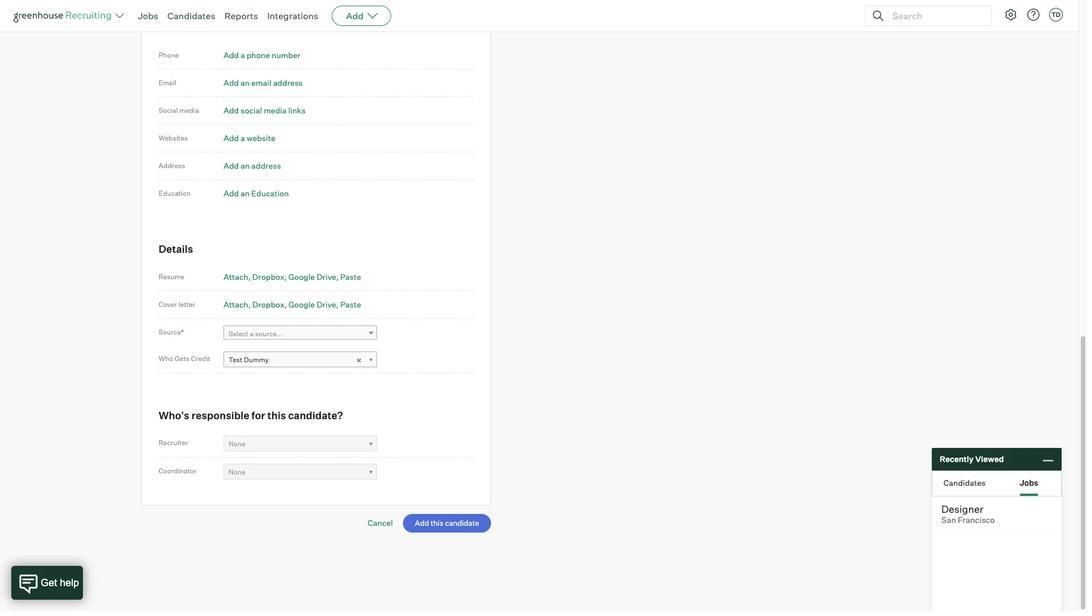 Task type: locate. For each thing, give the bounding box(es) containing it.
1 vertical spatial attach link
[[224, 300, 251, 309]]

none for coordinator
[[229, 468, 246, 477]]

2 an from the top
[[241, 161, 250, 171]]

None submit
[[403, 514, 491, 533]]

who
[[159, 355, 173, 363]]

google
[[289, 272, 315, 282], [289, 300, 315, 309]]

1 paste link from the top
[[340, 272, 361, 282]]

0 vertical spatial google drive link
[[289, 272, 339, 282]]

attach dropbox google drive paste for resume
[[224, 272, 361, 282]]

paste for cover letter
[[340, 300, 361, 309]]

1 horizontal spatial jobs
[[1020, 478, 1039, 488]]

a for source...
[[250, 330, 254, 338]]

add a website link
[[224, 133, 276, 143]]

attach for cover letter
[[224, 300, 248, 309]]

candidates
[[167, 10, 216, 21], [944, 478, 986, 488]]

address down website on the top
[[252, 161, 281, 171]]

add a phone number link
[[224, 50, 301, 60]]

0 vertical spatial none
[[229, 440, 246, 448]]

td
[[1052, 11, 1061, 19]]

2 dropbox from the top
[[253, 300, 285, 309]]

a
[[241, 50, 245, 60], [241, 133, 245, 143], [250, 330, 254, 338]]

1 vertical spatial none
[[229, 468, 246, 477]]

paste link
[[340, 272, 361, 282], [340, 300, 361, 309]]

None file field
[[14, 555, 156, 567], [0, 569, 143, 581], [14, 555, 156, 567], [0, 569, 143, 581]]

0 vertical spatial drive
[[317, 272, 336, 282]]

2 none from the top
[[229, 468, 246, 477]]

2 attach link from the top
[[224, 300, 251, 309]]

viewed
[[976, 455, 1005, 464]]

google drive link
[[289, 272, 339, 282], [289, 300, 339, 309]]

education
[[252, 189, 289, 198], [159, 189, 191, 198]]

0 vertical spatial none link
[[224, 436, 377, 452]]

select
[[229, 330, 249, 338]]

1 none link from the top
[[224, 436, 377, 452]]

1 vertical spatial dropbox link
[[253, 300, 287, 309]]

dropbox
[[253, 272, 285, 282], [253, 300, 285, 309]]

add for add social media links
[[224, 106, 239, 115]]

a left website on the top
[[241, 133, 245, 143]]

1 attach link from the top
[[224, 272, 251, 282]]

2 google from the top
[[289, 300, 315, 309]]

media left links
[[264, 106, 287, 115]]

add for add an email address
[[224, 78, 239, 88]]

2 none link from the top
[[224, 464, 377, 481]]

reports
[[225, 10, 258, 21]]

drive for cover letter
[[317, 300, 336, 309]]

candidates down the recently viewed
[[944, 478, 986, 488]]

an down add a website link
[[241, 161, 250, 171]]

0 horizontal spatial candidates
[[167, 10, 216, 21]]

source...
[[255, 330, 283, 338]]

add an education
[[224, 189, 289, 198]]

1 paste from the top
[[340, 272, 361, 282]]

1 vertical spatial dropbox
[[253, 300, 285, 309]]

select a source... link
[[224, 326, 377, 342]]

an
[[241, 78, 250, 88], [241, 161, 250, 171], [241, 189, 250, 198]]

letter
[[179, 300, 196, 309]]

1 google drive link from the top
[[289, 272, 339, 282]]

recruiter
[[159, 439, 188, 448]]

attach link for resume
[[224, 272, 251, 282]]

1 attach dropbox google drive paste from the top
[[224, 272, 361, 282]]

an down "add an address"
[[241, 189, 250, 198]]

dropbox link
[[253, 272, 287, 282], [253, 300, 287, 309]]

an for address
[[241, 161, 250, 171]]

0 vertical spatial a
[[241, 50, 245, 60]]

1 dropbox link from the top
[[253, 272, 287, 282]]

attach link
[[224, 272, 251, 282], [224, 300, 251, 309]]

source *
[[159, 328, 184, 337]]

1 an from the top
[[241, 78, 250, 88]]

2 vertical spatial an
[[241, 189, 250, 198]]

2 attach from the top
[[224, 300, 248, 309]]

0 vertical spatial candidates
[[167, 10, 216, 21]]

tab list
[[933, 472, 1062, 496]]

0 horizontal spatial jobs
[[138, 10, 158, 21]]

cover letter
[[159, 300, 196, 309]]

none for recruiter
[[229, 440, 246, 448]]

1 horizontal spatial media
[[264, 106, 287, 115]]

a right select
[[250, 330, 254, 338]]

3 an from the top
[[241, 189, 250, 198]]

0 vertical spatial dropbox link
[[253, 272, 287, 282]]

media
[[264, 106, 287, 115], [179, 106, 199, 115]]

paste link for cover letter
[[340, 300, 361, 309]]

education down address
[[159, 189, 191, 198]]

media right the social
[[179, 106, 199, 115]]

2 drive from the top
[[317, 300, 336, 309]]

0 vertical spatial attach dropbox google drive paste
[[224, 272, 361, 282]]

attach dropbox google drive paste
[[224, 272, 361, 282], [224, 300, 361, 309]]

credit
[[191, 355, 211, 363]]

1 vertical spatial paste link
[[340, 300, 361, 309]]

education down "add an address"
[[252, 189, 289, 198]]

1 vertical spatial an
[[241, 161, 250, 171]]

test
[[229, 356, 243, 364]]

greenhouse recruiting image
[[14, 9, 115, 23]]

0 vertical spatial attach
[[224, 272, 248, 282]]

0 vertical spatial paste link
[[340, 272, 361, 282]]

add a website
[[224, 133, 276, 143]]

add
[[346, 10, 364, 21], [224, 50, 239, 60], [224, 78, 239, 88], [224, 106, 239, 115], [224, 133, 239, 143], [224, 161, 239, 171], [224, 189, 239, 198]]

info
[[159, 21, 178, 34]]

1 vertical spatial drive
[[317, 300, 336, 309]]

paste
[[340, 272, 361, 282], [340, 300, 361, 309]]

1 none from the top
[[229, 440, 246, 448]]

1 vertical spatial attach
[[224, 300, 248, 309]]

add inside popup button
[[346, 10, 364, 21]]

candidates right jobs link
[[167, 10, 216, 21]]

google for cover letter
[[289, 300, 315, 309]]

jobs
[[138, 10, 158, 21], [1020, 478, 1039, 488]]

address right email
[[273, 78, 303, 88]]

address
[[159, 162, 185, 170]]

who's
[[159, 409, 189, 422]]

none
[[229, 440, 246, 448], [229, 468, 246, 477]]

cancel
[[368, 518, 393, 528]]

paste link for resume
[[340, 272, 361, 282]]

2 google drive link from the top
[[289, 300, 339, 309]]

san
[[942, 516, 957, 526]]

0 vertical spatial dropbox
[[253, 272, 285, 282]]

1 horizontal spatial candidates
[[944, 478, 986, 488]]

0 vertical spatial paste
[[340, 272, 361, 282]]

paste for resume
[[340, 272, 361, 282]]

*
[[181, 328, 184, 337]]

1 vertical spatial google
[[289, 300, 315, 309]]

1 vertical spatial jobs
[[1020, 478, 1039, 488]]

2 paste from the top
[[340, 300, 361, 309]]

2 paste link from the top
[[340, 300, 361, 309]]

1 vertical spatial google drive link
[[289, 300, 339, 309]]

google for resume
[[289, 272, 315, 282]]

1 vertical spatial paste
[[340, 300, 361, 309]]

2 vertical spatial a
[[250, 330, 254, 338]]

1 vertical spatial address
[[252, 161, 281, 171]]

dropbox for cover letter
[[253, 300, 285, 309]]

add social media links
[[224, 106, 306, 115]]

1 vertical spatial none link
[[224, 464, 377, 481]]

cover
[[159, 300, 177, 309]]

source
[[159, 328, 181, 337]]

reports link
[[225, 10, 258, 21]]

1 vertical spatial candidates
[[944, 478, 986, 488]]

2 attach dropbox google drive paste from the top
[[224, 300, 361, 309]]

social
[[159, 106, 178, 115]]

an left email
[[241, 78, 250, 88]]

1 vertical spatial a
[[241, 133, 245, 143]]

0 vertical spatial attach link
[[224, 272, 251, 282]]

0 vertical spatial google
[[289, 272, 315, 282]]

attach dropbox google drive paste for cover letter
[[224, 300, 361, 309]]

attach
[[224, 272, 248, 282], [224, 300, 248, 309]]

a left phone at the left of page
[[241, 50, 245, 60]]

none link
[[224, 436, 377, 452], [224, 464, 377, 481]]

dropbox link for cover letter
[[253, 300, 287, 309]]

1 drive from the top
[[317, 272, 336, 282]]

1 google from the top
[[289, 272, 315, 282]]

1 dropbox from the top
[[253, 272, 285, 282]]

1 vertical spatial attach dropbox google drive paste
[[224, 300, 361, 309]]

website
[[247, 133, 276, 143]]

Search text field
[[890, 8, 982, 24]]

add an email address link
[[224, 78, 303, 88]]

drive for resume
[[317, 272, 336, 282]]

add for add
[[346, 10, 364, 21]]

drive
[[317, 272, 336, 282], [317, 300, 336, 309]]

address
[[273, 78, 303, 88], [252, 161, 281, 171]]

1 attach from the top
[[224, 272, 248, 282]]

2 dropbox link from the top
[[253, 300, 287, 309]]

0 vertical spatial an
[[241, 78, 250, 88]]



Task type: vqa. For each thing, say whether or not it's contained in the screenshot.
bottom paste
yes



Task type: describe. For each thing, give the bounding box(es) containing it.
test dummy link
[[224, 352, 377, 368]]

configure image
[[1005, 8, 1018, 21]]

an for education
[[241, 189, 250, 198]]

for
[[252, 409, 265, 422]]

attach link for cover letter
[[224, 300, 251, 309]]

designer san francisco
[[942, 503, 996, 526]]

tab list containing candidates
[[933, 472, 1062, 496]]

phone
[[247, 50, 270, 60]]

coordinator
[[159, 467, 197, 476]]

add for add an education
[[224, 189, 239, 198]]

a for phone
[[241, 50, 245, 60]]

integrations link
[[267, 10, 319, 21]]

websites
[[159, 134, 188, 143]]

resume
[[159, 273, 185, 281]]

jobs inside "tab list"
[[1020, 478, 1039, 488]]

candidates link
[[167, 10, 216, 21]]

cancel link
[[368, 518, 393, 528]]

number
[[272, 50, 301, 60]]

dropbox for resume
[[253, 272, 285, 282]]

td button
[[1048, 6, 1066, 24]]

add an address
[[224, 161, 281, 171]]

0 vertical spatial address
[[273, 78, 303, 88]]

candidate?
[[288, 409, 343, 422]]

add for add a phone number
[[224, 50, 239, 60]]

add for add an address
[[224, 161, 239, 171]]

recently
[[940, 455, 974, 464]]

0 vertical spatial jobs
[[138, 10, 158, 21]]

this
[[268, 409, 286, 422]]

td button
[[1050, 8, 1063, 21]]

none link for recruiter
[[224, 436, 377, 452]]

dropbox link for resume
[[253, 272, 287, 282]]

dummy
[[244, 356, 269, 364]]

email
[[159, 79, 176, 87]]

who gets credit
[[159, 355, 211, 363]]

phone
[[159, 51, 179, 59]]

candidates inside "tab list"
[[944, 478, 986, 488]]

none link for coordinator
[[224, 464, 377, 481]]

add an education link
[[224, 189, 289, 198]]

who's responsible for this candidate?
[[159, 409, 343, 422]]

add button
[[332, 6, 392, 26]]

recently viewed
[[940, 455, 1005, 464]]

jobs link
[[138, 10, 158, 21]]

designer
[[942, 503, 984, 516]]

add a phone number
[[224, 50, 301, 60]]

add an address link
[[224, 161, 281, 171]]

responsible
[[192, 409, 250, 422]]

add social media links link
[[224, 106, 306, 115]]

email
[[252, 78, 272, 88]]

0 horizontal spatial media
[[179, 106, 199, 115]]

add for add a website
[[224, 133, 239, 143]]

google drive link for resume
[[289, 272, 339, 282]]

select a source...
[[229, 330, 283, 338]]

a for website
[[241, 133, 245, 143]]

social
[[241, 106, 262, 115]]

1 horizontal spatial education
[[252, 189, 289, 198]]

an for email
[[241, 78, 250, 88]]

links
[[288, 106, 306, 115]]

google drive link for cover letter
[[289, 300, 339, 309]]

details
[[159, 243, 193, 255]]

integrations
[[267, 10, 319, 21]]

gets
[[175, 355, 190, 363]]

0 horizontal spatial education
[[159, 189, 191, 198]]

social media
[[159, 106, 199, 115]]

attach for resume
[[224, 272, 248, 282]]

francisco
[[959, 516, 996, 526]]

test dummy
[[229, 356, 269, 364]]

add an email address
[[224, 78, 303, 88]]



